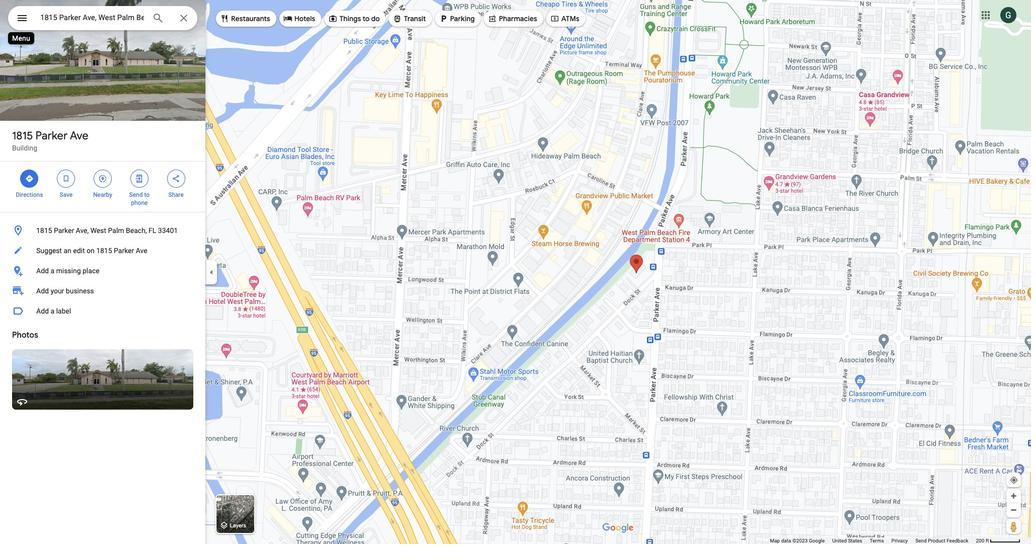 Task type: vqa. For each thing, say whether or not it's contained in the screenshot.
"Google Account: CJ Baylor  
(christian.baylor@adept.ai)" image
no



Task type: describe. For each thing, give the bounding box(es) containing it.
 transit
[[393, 13, 426, 24]]

united states
[[832, 538, 862, 544]]

privacy button
[[892, 538, 908, 544]]


[[25, 173, 34, 184]]

1815 parker ave building
[[12, 129, 88, 152]]

united
[[832, 538, 847, 544]]

edit
[[73, 247, 85, 255]]

suggest an edit on 1815 parker ave
[[36, 247, 147, 255]]

 button
[[8, 6, 36, 32]]

send for send to phone
[[129, 191, 143, 198]]

building
[[12, 144, 37, 152]]

send for send product feedback
[[915, 538, 927, 544]]


[[135, 173, 144, 184]]

zoom in image
[[1010, 492, 1018, 500]]

phone
[[131, 199, 148, 206]]

google maps element
[[0, 0, 1031, 544]]

your
[[51, 287, 64, 295]]

1815 Parker Ave, West Palm Beach, FL 33401 field
[[8, 6, 197, 30]]

 search field
[[8, 6, 197, 32]]

palm
[[108, 227, 124, 235]]

zoom out image
[[1010, 507, 1018, 514]]

©2023
[[793, 538, 808, 544]]

200
[[976, 538, 985, 544]]

data
[[781, 538, 791, 544]]

hotels
[[294, 14, 315, 23]]

1815 for ave,
[[36, 227, 52, 235]]

missing
[[56, 267, 81, 275]]

 hotels
[[283, 13, 315, 24]]


[[98, 173, 107, 184]]

actions for 1815 parker ave region
[[0, 162, 205, 212]]

to inside send to phone
[[144, 191, 150, 198]]

fl
[[149, 227, 156, 235]]

restaurants
[[231, 14, 270, 23]]

none field inside the 1815 parker ave, west palm beach, fl 33401 field
[[40, 12, 144, 24]]

footer inside 'google maps' element
[[770, 538, 976, 544]]

photos
[[12, 330, 38, 340]]

1815 parker ave, west palm beach, fl 33401
[[36, 227, 178, 235]]

parking
[[450, 14, 475, 23]]

1815 parker ave main content
[[0, 0, 205, 544]]

ft
[[986, 538, 989, 544]]


[[328, 13, 337, 24]]

add for add a label
[[36, 307, 49, 315]]

privacy
[[892, 538, 908, 544]]

feedback
[[947, 538, 969, 544]]

a for missing
[[51, 267, 54, 275]]

terms button
[[870, 538, 884, 544]]

1815 for ave
[[12, 129, 33, 143]]

product
[[928, 538, 946, 544]]

show your location image
[[1010, 476, 1019, 485]]

layers
[[230, 523, 246, 529]]

transit
[[404, 14, 426, 23]]

atms
[[561, 14, 579, 23]]


[[488, 13, 497, 24]]

add a missing place
[[36, 267, 100, 275]]

 parking
[[439, 13, 475, 24]]

beach,
[[126, 227, 147, 235]]

parker for ave,
[[54, 227, 74, 235]]

states
[[848, 538, 862, 544]]



Task type: locate. For each thing, give the bounding box(es) containing it.
1815 up building
[[12, 129, 33, 143]]

collapse side panel image
[[206, 267, 217, 278]]

1 vertical spatial a
[[51, 307, 54, 315]]

0 horizontal spatial 1815
[[12, 129, 33, 143]]

to left do
[[363, 14, 370, 23]]

parker left ave,
[[54, 227, 74, 235]]

0 horizontal spatial to
[[144, 191, 150, 198]]

send inside send to phone
[[129, 191, 143, 198]]

0 vertical spatial to
[[363, 14, 370, 23]]

things
[[339, 14, 361, 23]]

save
[[60, 191, 73, 198]]

footer containing map data ©2023 google
[[770, 538, 976, 544]]

parker inside 1815 parker ave building
[[36, 129, 68, 143]]

parker
[[36, 129, 68, 143], [54, 227, 74, 235], [114, 247, 134, 255]]

0 horizontal spatial send
[[129, 191, 143, 198]]

2 a from the top
[[51, 307, 54, 315]]

1 horizontal spatial ave
[[136, 247, 147, 255]]

to
[[363, 14, 370, 23], [144, 191, 150, 198]]


[[220, 13, 229, 24]]

1 vertical spatial add
[[36, 287, 49, 295]]


[[62, 173, 71, 184]]

map
[[770, 538, 780, 544]]

west
[[90, 227, 106, 235]]

suggest an edit on 1815 parker ave button
[[0, 241, 205, 261]]

footer
[[770, 538, 976, 544]]

add your business
[[36, 287, 94, 295]]

add a label button
[[0, 301, 205, 321]]

 pharmacies
[[488, 13, 537, 24]]

2 vertical spatial add
[[36, 307, 49, 315]]

ave inside 1815 parker ave building
[[70, 129, 88, 143]]

0 vertical spatial 1815
[[12, 129, 33, 143]]

1815
[[12, 129, 33, 143], [36, 227, 52, 235], [96, 247, 112, 255]]

3 add from the top
[[36, 307, 49, 315]]

add a label
[[36, 307, 71, 315]]

1 vertical spatial 1815
[[36, 227, 52, 235]]

nearby
[[93, 191, 112, 198]]

a inside button
[[51, 267, 54, 275]]


[[16, 11, 28, 25]]

1 vertical spatial send
[[915, 538, 927, 544]]

send
[[129, 191, 143, 198], [915, 538, 927, 544]]


[[171, 173, 181, 184]]

map data ©2023 google
[[770, 538, 825, 544]]

1 horizontal spatial 1815
[[36, 227, 52, 235]]

add inside button
[[36, 307, 49, 315]]

show street view coverage image
[[1007, 519, 1021, 534]]

parker up building
[[36, 129, 68, 143]]

add inside "add a missing place" button
[[36, 267, 49, 275]]

1 horizontal spatial to
[[363, 14, 370, 23]]

a left label
[[51, 307, 54, 315]]

send product feedback button
[[915, 538, 969, 544]]

directions
[[16, 191, 43, 198]]

send product feedback
[[915, 538, 969, 544]]

united states button
[[832, 538, 862, 544]]

a left missing
[[51, 267, 54, 275]]

0 vertical spatial a
[[51, 267, 54, 275]]

200 ft button
[[976, 538, 1021, 544]]

1 vertical spatial ave
[[136, 247, 147, 255]]

add left the your
[[36, 287, 49, 295]]

0 vertical spatial parker
[[36, 129, 68, 143]]

2 vertical spatial parker
[[114, 247, 134, 255]]

do
[[371, 14, 380, 23]]

parker inside suggest an edit on 1815 parker ave button
[[114, 247, 134, 255]]

to inside  things to do
[[363, 14, 370, 23]]

pharmacies
[[499, 14, 537, 23]]

send inside button
[[915, 538, 927, 544]]

ave
[[70, 129, 88, 143], [136, 247, 147, 255]]

1815 up suggest
[[36, 227, 52, 235]]

1815 right on
[[96, 247, 112, 255]]

an
[[64, 247, 71, 255]]

send left product
[[915, 538, 927, 544]]

add
[[36, 267, 49, 275], [36, 287, 49, 295], [36, 307, 49, 315]]

business
[[66, 287, 94, 295]]

to up phone
[[144, 191, 150, 198]]

google
[[809, 538, 825, 544]]

add a missing place button
[[0, 261, 205, 281]]

label
[[56, 307, 71, 315]]


[[283, 13, 292, 24]]

parker inside 1815 parker ave, west palm beach, fl 33401 button
[[54, 227, 74, 235]]

add for add your business
[[36, 287, 49, 295]]

parker for ave
[[36, 129, 68, 143]]

terms
[[870, 538, 884, 544]]

1815 parker ave, west palm beach, fl 33401 button
[[0, 221, 205, 241]]

ave,
[[76, 227, 89, 235]]

0 vertical spatial send
[[129, 191, 143, 198]]

0 vertical spatial add
[[36, 267, 49, 275]]

1 vertical spatial to
[[144, 191, 150, 198]]

 restaurants
[[220, 13, 270, 24]]

add down suggest
[[36, 267, 49, 275]]

1 horizontal spatial send
[[915, 538, 927, 544]]

on
[[87, 247, 94, 255]]

ave up the 
[[70, 129, 88, 143]]

1 a from the top
[[51, 267, 54, 275]]

share
[[168, 191, 184, 198]]

2 horizontal spatial 1815
[[96, 247, 112, 255]]

place
[[83, 267, 100, 275]]

1 add from the top
[[36, 267, 49, 275]]

a
[[51, 267, 54, 275], [51, 307, 54, 315]]

add left label
[[36, 307, 49, 315]]

ave inside button
[[136, 247, 147, 255]]

2 add from the top
[[36, 287, 49, 295]]

send up phone
[[129, 191, 143, 198]]


[[439, 13, 448, 24]]

parker down palm
[[114, 247, 134, 255]]

suggest
[[36, 247, 62, 255]]

add your business link
[[0, 281, 205, 301]]

send to phone
[[129, 191, 150, 206]]

 atms
[[550, 13, 579, 24]]

1 vertical spatial parker
[[54, 227, 74, 235]]

google account: greg robinson  
(robinsongreg175@gmail.com) image
[[1001, 7, 1017, 23]]

add for add a missing place
[[36, 267, 49, 275]]

add inside add your business link
[[36, 287, 49, 295]]

None field
[[40, 12, 144, 24]]

0 vertical spatial ave
[[70, 129, 88, 143]]

200 ft
[[976, 538, 989, 544]]


[[393, 13, 402, 24]]

1815 inside 1815 parker ave building
[[12, 129, 33, 143]]

a inside button
[[51, 307, 54, 315]]

a for label
[[51, 307, 54, 315]]

ave down "beach,"
[[136, 247, 147, 255]]

 things to do
[[328, 13, 380, 24]]

0 horizontal spatial ave
[[70, 129, 88, 143]]

33401
[[158, 227, 178, 235]]


[[550, 13, 559, 24]]

2 vertical spatial 1815
[[96, 247, 112, 255]]



